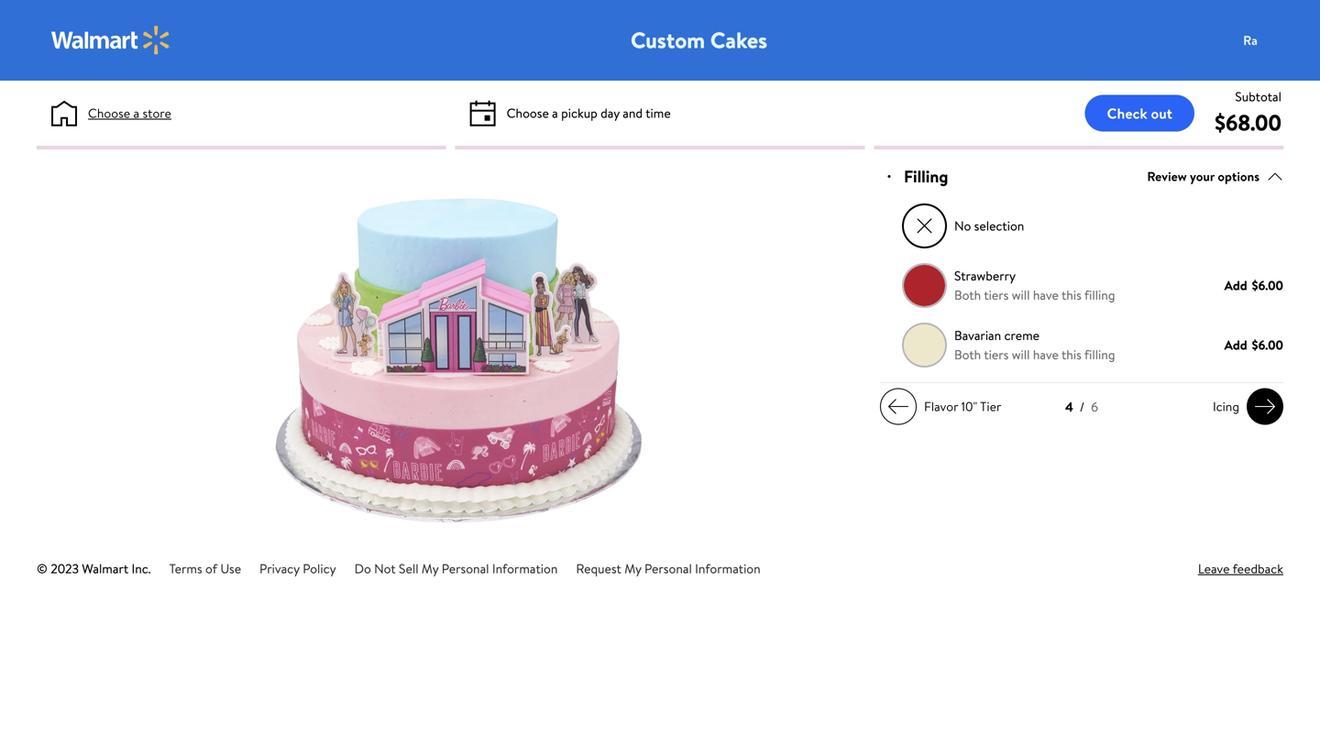 Task type: vqa. For each thing, say whether or not it's contained in the screenshot.
Frying
no



Task type: locate. For each thing, give the bounding box(es) containing it.
0 horizontal spatial information
[[492, 560, 558, 578]]

both
[[955, 286, 981, 304], [955, 346, 981, 364]]

2 my from the left
[[625, 560, 642, 578]]

add $6.00
[[1225, 277, 1284, 294], [1225, 336, 1284, 354]]

strawberry
[[955, 267, 1016, 285]]

icon for continue arrow image left 'flavor'
[[888, 396, 910, 418]]

1 both from the top
[[955, 286, 981, 304]]

4 / 6
[[1066, 398, 1098, 416]]

icing
[[1213, 398, 1240, 416]]

choose
[[88, 104, 130, 122], [507, 104, 549, 122]]

request my personal information
[[576, 560, 761, 578]]

2 add from the top
[[1225, 336, 1248, 354]]

add
[[1225, 277, 1248, 294], [1225, 336, 1248, 354]]

1 information from the left
[[492, 560, 558, 578]]

1 vertical spatial add
[[1225, 336, 1248, 354]]

this
[[1062, 286, 1082, 304], [1062, 346, 1082, 364]]

filling
[[1085, 286, 1115, 304], [1085, 346, 1115, 364]]

will
[[1012, 286, 1030, 304], [1012, 346, 1030, 364]]

0 horizontal spatial icon for continue arrow image
[[888, 396, 910, 418]]

creme
[[1005, 327, 1040, 344]]

have
[[1033, 286, 1059, 304], [1033, 346, 1059, 364]]

© 2023 walmart inc.
[[37, 560, 151, 578]]

icon for continue arrow image right icing
[[1254, 396, 1276, 418]]

my
[[422, 560, 439, 578], [625, 560, 642, 578]]

0 horizontal spatial choose
[[88, 104, 130, 122]]

store
[[143, 104, 171, 122]]

1 icon for continue arrow image from the left
[[888, 396, 910, 418]]

tiers inside 'strawberry both tiers will have this filling'
[[984, 286, 1009, 304]]

filling inside the "bavarian creme both tiers will have this filling"
[[1085, 346, 1115, 364]]

2 add $6.00 from the top
[[1225, 336, 1284, 354]]

1 add from the top
[[1225, 277, 1248, 294]]

options
[[1218, 167, 1260, 185]]

a for pickup
[[552, 104, 558, 122]]

bavarian creme both tiers will have this filling
[[955, 327, 1115, 364]]

flavor 10" tier
[[924, 398, 1002, 416]]

both inside 'strawberry both tiers will have this filling'
[[955, 286, 981, 304]]

out
[[1151, 103, 1173, 123]]

0 vertical spatial will
[[1012, 286, 1030, 304]]

icon for continue arrow image inside the icing 'link'
[[1254, 396, 1276, 418]]

1 will from the top
[[1012, 286, 1030, 304]]

privacy policy link
[[260, 560, 336, 578]]

0 vertical spatial both
[[955, 286, 981, 304]]

2 personal from the left
[[645, 560, 692, 578]]

privacy
[[260, 560, 300, 578]]

2 a from the left
[[552, 104, 558, 122]]

1 horizontal spatial my
[[625, 560, 642, 578]]

1 tiers from the top
[[984, 286, 1009, 304]]

1 filling from the top
[[1085, 286, 1115, 304]]

have down creme at the top right of page
[[1033, 346, 1059, 364]]

1 vertical spatial have
[[1033, 346, 1059, 364]]

a
[[133, 104, 139, 122], [552, 104, 558, 122]]

$6.00 for strawberry both tiers will have this filling
[[1252, 277, 1284, 294]]

1 vertical spatial both
[[955, 346, 981, 364]]

inc.
[[132, 560, 151, 578]]

0 horizontal spatial personal
[[442, 560, 489, 578]]

0 vertical spatial filling
[[1085, 286, 1115, 304]]

no selection
[[955, 217, 1025, 235]]

do not sell my personal information
[[355, 560, 558, 578]]

1 horizontal spatial icon for continue arrow image
[[1254, 396, 1276, 418]]

choose for choose a store
[[88, 104, 130, 122]]

a left pickup on the top of the page
[[552, 104, 558, 122]]

my right sell
[[422, 560, 439, 578]]

request
[[576, 560, 622, 578]]

tiers down bavarian
[[984, 346, 1009, 364]]

a left the store
[[133, 104, 139, 122]]

personal right sell
[[442, 560, 489, 578]]

0 vertical spatial tiers
[[984, 286, 1009, 304]]

time
[[646, 104, 671, 122]]

2 will from the top
[[1012, 346, 1030, 364]]

10"
[[961, 398, 978, 416]]

tiers down strawberry on the top of the page
[[984, 286, 1009, 304]]

filling up 6
[[1085, 346, 1115, 364]]

1 $6.00 from the top
[[1252, 277, 1284, 294]]

choose left the store
[[88, 104, 130, 122]]

back to walmart.com image
[[51, 26, 171, 55]]

have up creme at the top right of page
[[1033, 286, 1059, 304]]

this inside 'strawberry both tiers will have this filling'
[[1062, 286, 1082, 304]]

1 vertical spatial tiers
[[984, 346, 1009, 364]]

1 a from the left
[[133, 104, 139, 122]]

filling
[[904, 165, 949, 188]]

leave
[[1198, 560, 1230, 578]]

2 this from the top
[[1062, 346, 1082, 364]]

1 horizontal spatial personal
[[645, 560, 692, 578]]

cakes
[[711, 25, 767, 55]]

pickup
[[561, 104, 598, 122]]

request my personal information link
[[576, 560, 761, 578]]

both down bavarian
[[955, 346, 981, 364]]

icon for continue arrow image
[[888, 396, 910, 418], [1254, 396, 1276, 418]]

bavarian
[[955, 327, 1001, 344]]

1 vertical spatial filling
[[1085, 346, 1115, 364]]

will up creme at the top right of page
[[1012, 286, 1030, 304]]

2 both from the top
[[955, 346, 981, 364]]

1 my from the left
[[422, 560, 439, 578]]

1 vertical spatial add $6.00
[[1225, 336, 1284, 354]]

0 vertical spatial this
[[1062, 286, 1082, 304]]

custom
[[631, 25, 705, 55]]

2 have from the top
[[1033, 346, 1059, 364]]

0 vertical spatial have
[[1033, 286, 1059, 304]]

0 horizontal spatial my
[[422, 560, 439, 578]]

both down strawberry on the top of the page
[[955, 286, 981, 304]]

icon for continue arrow image inside flavor 10" tier link
[[888, 396, 910, 418]]

2 icon for continue arrow image from the left
[[1254, 396, 1276, 418]]

2 choose from the left
[[507, 104, 549, 122]]

tiers
[[984, 286, 1009, 304], [984, 346, 1009, 364]]

0 vertical spatial add $6.00
[[1225, 277, 1284, 294]]

1 add $6.00 from the top
[[1225, 277, 1284, 294]]

©
[[37, 560, 48, 578]]

flavor 10" tier link
[[880, 388, 1009, 425]]

/
[[1080, 398, 1085, 416]]

check out button
[[1085, 95, 1195, 132]]

1 horizontal spatial information
[[695, 560, 761, 578]]

2 tiers from the top
[[984, 346, 1009, 364]]

1 this from the top
[[1062, 286, 1082, 304]]

my right request at the bottom of page
[[625, 560, 642, 578]]

this up 4
[[1062, 346, 1082, 364]]

filling inside 'strawberry both tiers will have this filling'
[[1085, 286, 1115, 304]]

icing link
[[1206, 388, 1284, 425]]

1 vertical spatial will
[[1012, 346, 1030, 364]]

$6.00
[[1252, 277, 1284, 294], [1252, 336, 1284, 354]]

personal right request at the bottom of page
[[645, 560, 692, 578]]

2 $6.00 from the top
[[1252, 336, 1284, 354]]

will down creme at the top right of page
[[1012, 346, 1030, 364]]

1 horizontal spatial a
[[552, 104, 558, 122]]

choose left pickup on the top of the page
[[507, 104, 549, 122]]

0 horizontal spatial a
[[133, 104, 139, 122]]

2 filling from the top
[[1085, 346, 1115, 364]]

0 vertical spatial $6.00
[[1252, 277, 1284, 294]]

personal
[[442, 560, 489, 578], [645, 560, 692, 578]]

add $6.00 for strawberry both tiers will have this filling
[[1225, 277, 1284, 294]]

1 choose from the left
[[88, 104, 130, 122]]

0 vertical spatial add
[[1225, 277, 1248, 294]]

add for strawberry both tiers will have this filling
[[1225, 277, 1248, 294]]

1 have from the top
[[1033, 286, 1059, 304]]

filling up the "bavarian creme both tiers will have this filling"
[[1085, 286, 1115, 304]]

policy
[[303, 560, 336, 578]]

this up the "bavarian creme both tiers will have this filling"
[[1062, 286, 1082, 304]]

1 vertical spatial $6.00
[[1252, 336, 1284, 354]]

have inside 'strawberry both tiers will have this filling'
[[1033, 286, 1059, 304]]

1 horizontal spatial choose
[[507, 104, 549, 122]]

information
[[492, 560, 558, 578], [695, 560, 761, 578]]

check
[[1107, 103, 1148, 123]]

leave feedback
[[1198, 560, 1284, 578]]

1 vertical spatial this
[[1062, 346, 1082, 364]]

review your options
[[1147, 167, 1260, 185]]



Task type: describe. For each thing, give the bounding box(es) containing it.
add for bavarian creme both tiers will have this filling
[[1225, 336, 1248, 354]]

check out
[[1107, 103, 1173, 123]]

add $6.00 for bavarian creme both tiers will have this filling
[[1225, 336, 1284, 354]]

2 information from the left
[[695, 560, 761, 578]]

a for store
[[133, 104, 139, 122]]

have inside the "bavarian creme both tiers will have this filling"
[[1033, 346, 1059, 364]]

6
[[1091, 398, 1098, 416]]

2023
[[51, 560, 79, 578]]

not
[[374, 560, 396, 578]]

and
[[623, 104, 643, 122]]

terms of use
[[169, 560, 241, 578]]

up arrow image
[[1267, 168, 1284, 185]]

do
[[355, 560, 371, 578]]

feedback
[[1233, 560, 1284, 578]]

use
[[220, 560, 241, 578]]

4
[[1066, 398, 1074, 416]]

this inside the "bavarian creme both tiers will have this filling"
[[1062, 346, 1082, 364]]

flavor
[[924, 398, 958, 416]]

of
[[205, 560, 217, 578]]

choose a pickup day and time
[[507, 104, 671, 122]]

remove image
[[915, 216, 935, 236]]

leave feedback button
[[1198, 559, 1284, 579]]

review your options link
[[1147, 164, 1284, 189]]

tier
[[980, 398, 1002, 416]]

selection
[[974, 217, 1025, 235]]

custom cakes
[[631, 25, 767, 55]]

choose a store
[[88, 104, 171, 122]]

sell
[[399, 560, 419, 578]]

strawberry both tiers will have this filling
[[955, 267, 1115, 304]]

choose for choose a pickup day and time
[[507, 104, 549, 122]]

terms of use link
[[169, 560, 241, 578]]

will inside the "bavarian creme both tiers will have this filling"
[[1012, 346, 1030, 364]]

subtotal
[[1235, 88, 1282, 105]]

$6.00 for bavarian creme both tiers will have this filling
[[1252, 336, 1284, 354]]

review your options element
[[1147, 167, 1260, 186]]

1 personal from the left
[[442, 560, 489, 578]]

your
[[1190, 167, 1215, 185]]

choose a store link
[[88, 104, 171, 123]]

$68.00
[[1215, 107, 1282, 138]]

both inside the "bavarian creme both tiers will have this filling"
[[955, 346, 981, 364]]

ra
[[1243, 31, 1258, 49]]

ra button
[[1232, 22, 1306, 59]]

review
[[1147, 167, 1187, 185]]

day
[[601, 104, 620, 122]]

walmart
[[82, 560, 129, 578]]

subtotal $68.00
[[1215, 88, 1282, 138]]

will inside 'strawberry both tiers will have this filling'
[[1012, 286, 1030, 304]]

terms
[[169, 560, 202, 578]]

no
[[955, 217, 971, 235]]

do not sell my personal information link
[[355, 560, 558, 578]]

privacy policy
[[260, 560, 336, 578]]

tiers inside the "bavarian creme both tiers will have this filling"
[[984, 346, 1009, 364]]



